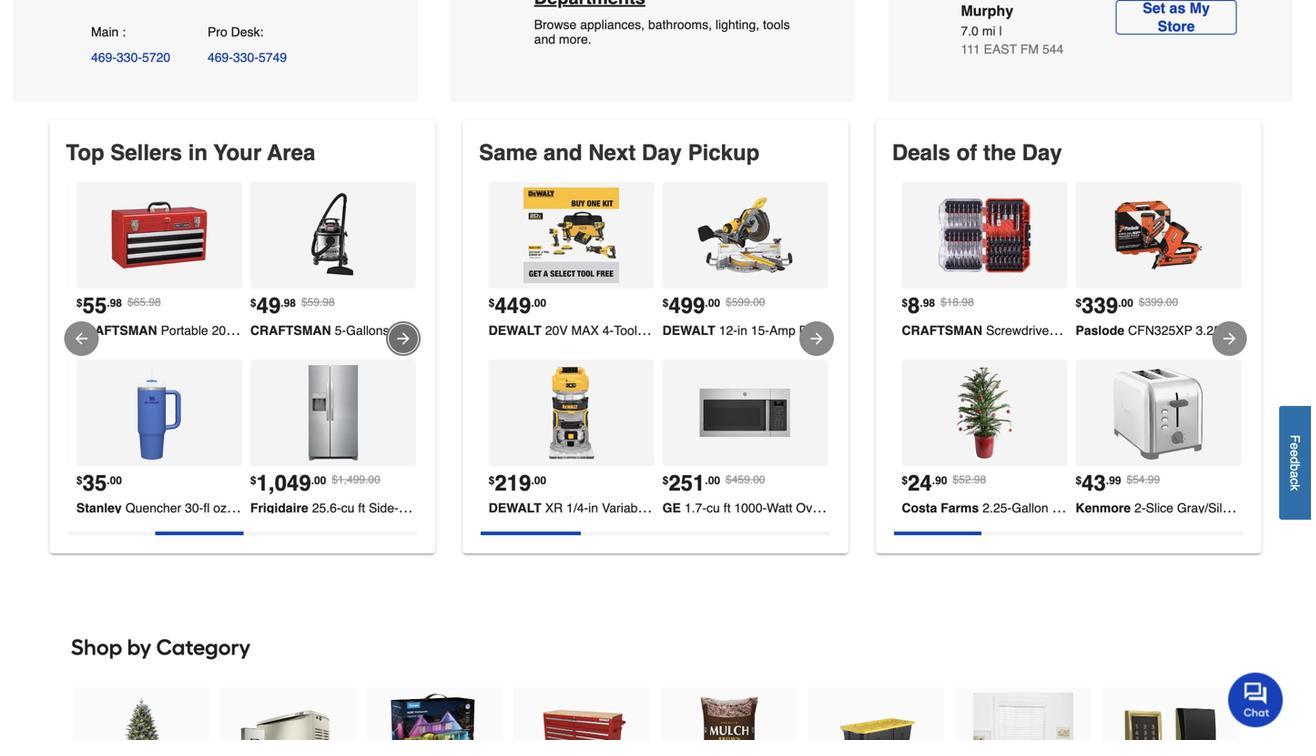 Task type: locate. For each thing, give the bounding box(es) containing it.
portable
[[161, 323, 208, 338]]

top sellers in your area image down portable
[[112, 365, 207, 461]]

4- right gallons
[[393, 323, 404, 338]]

1 steel) from the left
[[783, 501, 816, 516]]

.
[[107, 297, 110, 310], [281, 297, 284, 310], [531, 297, 535, 310], [705, 297, 709, 310], [921, 297, 924, 310], [1119, 297, 1122, 310], [107, 474, 110, 487], [311, 474, 314, 487], [531, 474, 535, 487], [705, 474, 709, 487], [933, 474, 936, 487], [1107, 474, 1110, 487]]

$ up stanley
[[76, 474, 83, 487]]

1 horizontal spatial 469-
[[208, 50, 233, 65]]

469- down main
[[91, 50, 117, 65]]

$ inside $ 1,049 . 00 $1,499.00
[[250, 474, 257, 487]]

brushless down 499
[[641, 323, 697, 338]]

2 horizontal spatial tool
[[740, 323, 764, 338]]

in
[[188, 140, 208, 165], [241, 323, 251, 338], [738, 323, 748, 338], [1226, 323, 1236, 338], [589, 501, 599, 516]]

star
[[877, 501, 910, 516]]

day right the
[[1023, 140, 1063, 165]]

dewalt down 499
[[663, 323, 716, 338]]

. inside $ 55 . 98 $65.98
[[107, 297, 110, 310]]

4- for $59.98
[[393, 323, 404, 338]]

top sellers in your area
[[66, 140, 316, 165]]

. inside $ 219 . 00
[[531, 474, 535, 487]]

3 98 from the left
[[924, 297, 936, 310]]

$ up fresh on the bottom right of the page
[[1076, 474, 1082, 487]]

98 inside $ 8 . 98 $18.98
[[924, 297, 936, 310]]

3 tool from the left
[[740, 323, 764, 338]]

0 horizontal spatial shop
[[71, 635, 122, 661]]

d
[[1289, 457, 1303, 464]]

00 inside $ 339 . 00 $399.00
[[1122, 297, 1134, 310]]

and inside browse appliances, bathrooms, lighting, tools and more.
[[534, 32, 556, 46]]

0 horizontal spatial ft
[[358, 501, 365, 516]]

111 east fm 544 link
[[961, 40, 1088, 58]]

scrollbar for 219
[[481, 532, 581, 536]]

$ for 1,049
[[250, 474, 257, 487]]

20.5-
[[212, 323, 241, 338]]

$ 8 . 98 $18.98
[[902, 293, 975, 318]]

0 horizontal spatial watt
[[767, 501, 793, 516]]

2 craftsman from the left
[[250, 323, 331, 338]]

miter
[[1018, 323, 1046, 338]]

. inside $ 8 . 98 $18.98
[[921, 297, 924, 310]]

craftsman down $ 49 . 98 $59.98
[[250, 323, 331, 338]]

of
[[957, 140, 978, 165]]

850-
[[1244, 501, 1270, 516]]

$ inside $ 24 . 90 $52.98
[[902, 474, 908, 487]]

98 inside $ 55 . 98 $65.98
[[110, 297, 122, 310]]

top sellers in your area image for $65.98
[[112, 188, 207, 283]]

1 horizontal spatial craftsman
[[250, 323, 331, 338]]

top sellers in your area image for $1,499.00
[[286, 365, 381, 461]]

paslode cfn325xp 3.25-in 30-degree c
[[1076, 323, 1312, 338]]

$ inside $ 339 . 00 $399.00
[[1076, 297, 1082, 310]]

same and next day pickup image up $599.00
[[698, 188, 794, 283]]

craftsman down $ 8 . 98 $18.98
[[902, 323, 983, 338]]

00 right 449
[[535, 297, 547, 310]]

0 horizontal spatial 98
[[110, 297, 122, 310]]

00 inside $ 449 . 00
[[535, 297, 547, 310]]

0 vertical spatial and
[[534, 32, 556, 46]]

tool down 449
[[496, 323, 519, 338]]

cu
[[341, 501, 355, 516], [707, 501, 720, 516]]

potted
[[1168, 501, 1205, 516]]

1 horizontal spatial arrow right image
[[1221, 330, 1240, 348]]

1 horizontal spatial set
[[1143, 0, 1166, 16]]

. inside $ 499 . 00 $599.00
[[705, 297, 709, 310]]

0 horizontal spatial craftsman
[[76, 323, 157, 338]]

chat invite button image
[[1229, 672, 1285, 728]]

ft left 1000-
[[724, 501, 731, 516]]

(stainless
[[1077, 501, 1133, 516]]

469- down the pro
[[208, 50, 233, 65]]

1 arrow right image from the left
[[395, 330, 413, 348]]

bit
[[1058, 323, 1072, 338]]

arrow right image right gallons
[[395, 330, 413, 348]]

same and next day pickup image
[[524, 188, 620, 283], [698, 188, 794, 283], [524, 365, 620, 461], [698, 365, 794, 461]]

$ up arrow left icon
[[76, 297, 83, 310]]

00 inside $ 251 . 00 $459.00
[[709, 474, 721, 487]]

tool right 12-
[[740, 323, 764, 338]]

1 horizontal spatial 330-
[[233, 50, 259, 65]]

dewalt for 449
[[489, 323, 542, 338]]

steel down $ 1,049 . 00 $1,499.00
[[286, 501, 315, 516]]

0 horizontal spatial 330-
[[117, 50, 142, 65]]

1 469- from the left
[[91, 50, 117, 65]]

1 horizontal spatial steel)
[[1136, 501, 1169, 516]]

. inside $ 24 . 90 $52.98
[[933, 474, 936, 487]]

00 right 499
[[709, 297, 721, 310]]

sellers
[[111, 140, 182, 165]]

microwave
[[892, 501, 952, 516]]

fresh
[[1071, 501, 1104, 516]]

dual
[[800, 323, 826, 338]]

469- for 469-330-5720
[[91, 50, 117, 65]]

2 cu from the left
[[707, 501, 720, 516]]

top sellers in your area image up the $65.98
[[112, 188, 207, 283]]

top sellers in your area image up $1,499.00
[[286, 365, 381, 461]]

$ up case
[[902, 297, 908, 310]]

tool)
[[917, 501, 944, 516]]

scrollbar
[[155, 532, 244, 536], [481, 532, 581, 536], [895, 532, 982, 536]]

e up b
[[1289, 450, 1303, 457]]

corded left miter
[[973, 323, 1014, 338]]

0 vertical spatial shop
[[520, 323, 550, 338]]

$ inside $ 43 . 99 $54.99
[[1076, 474, 1082, 487]]

deals of the day image up $54.99
[[1111, 365, 1207, 461]]

set left as
[[1143, 0, 1166, 16]]

bearing
[[280, 323, 323, 338]]

1 tool from the left
[[496, 323, 519, 338]]

$ inside $ 499 . 00 $599.00
[[663, 297, 669, 310]]

steel) down $54.99
[[1136, 501, 1169, 516]]

43
[[1082, 471, 1107, 496]]

00 inside $ 35 . 00
[[110, 474, 122, 487]]

$ up the included)
[[1076, 297, 1082, 310]]

ge 1.7-cu ft 1000-watt over-the-range microwave with sensor cooking (stainless steel)
[[663, 501, 1169, 516]]

0 horizontal spatial day
[[642, 140, 682, 165]]

craftsman for 8
[[902, 323, 983, 338]]

with left ice
[[516, 501, 539, 516]]

compound
[[907, 323, 969, 338]]

gallons
[[346, 323, 389, 338]]

0 vertical spatial set
[[1143, 0, 1166, 16]]

deals of the day image
[[937, 188, 1033, 283], [1111, 188, 1207, 283], [937, 365, 1033, 461], [1111, 365, 1207, 461]]

scrollbar down fl
[[155, 532, 244, 536]]

2 arrow right image from the left
[[1221, 330, 1240, 348]]

4-
[[393, 323, 404, 338], [603, 323, 614, 338]]

day right next
[[642, 140, 682, 165]]

. inside $ 251 . 00 $459.00
[[705, 474, 709, 487]]

case
[[883, 323, 912, 338]]

max
[[572, 323, 599, 338]]

$ for 35
[[76, 474, 83, 487]]

and left more.
[[534, 32, 556, 46]]

$ inside $ 35 . 00
[[76, 474, 83, 487]]

4- for 449
[[603, 323, 614, 338]]

ft left side-
[[358, 501, 365, 516]]

00 right "219"
[[535, 474, 547, 487]]

55
[[83, 293, 107, 318]]

0 horizontal spatial steel
[[286, 501, 315, 516]]

1 330- from the left
[[117, 50, 142, 65]]

. inside $ 49 . 98 $59.98
[[281, 297, 284, 310]]

craftsman down $ 55 . 98 $65.98 on the top of the page
[[76, 323, 157, 338]]

0 horizontal spatial cu
[[341, 501, 355, 516]]

30- left oz
[[185, 501, 203, 516]]

day for next
[[642, 140, 682, 165]]

1 cu from the left
[[341, 501, 355, 516]]

set right bit
[[1076, 323, 1095, 338]]

in for $65.98
[[241, 323, 251, 338]]

pro
[[208, 24, 228, 39]]

. for 8
[[921, 297, 924, 310]]

5749
[[259, 50, 287, 65]]

arrow right image
[[808, 330, 826, 348]]

$ 55 . 98 $65.98
[[76, 293, 161, 318]]

shop down $ 449 . 00
[[520, 323, 550, 338]]

and left next
[[544, 140, 583, 165]]

in left "degree"
[[1226, 323, 1236, 338]]

(bare
[[882, 501, 913, 516]]

brushless
[[641, 323, 697, 338], [692, 501, 748, 516]]

watt left to
[[1270, 501, 1296, 516]]

deals of the day image up $52.98
[[937, 365, 1033, 461]]

$54.99
[[1127, 474, 1161, 487]]

$ inside $ 55 . 98 $65.98
[[76, 297, 83, 310]]

0 horizontal spatial stainless
[[230, 501, 282, 516]]

30-
[[1239, 323, 1258, 338], [185, 501, 203, 516]]

scrollbar for $52.98
[[895, 532, 982, 536]]

. inside $ 1,049 . 00 $1,499.00
[[311, 474, 314, 487]]

b
[[1289, 464, 1303, 471]]

top
[[66, 140, 104, 165]]

(47-
[[1099, 323, 1121, 338]]

same and next day pickup
[[479, 140, 760, 165]]

$ up speed at the bottom of page
[[663, 474, 669, 487]]

2 4- from the left
[[603, 323, 614, 338]]

steel) for 1,049
[[783, 501, 816, 516]]

30- right 3.25-
[[1239, 323, 1258, 338]]

top sellers in your area image for $59.98
[[286, 188, 381, 283]]

$ for 24
[[902, 474, 908, 487]]

0 horizontal spatial scrollbar
[[155, 532, 244, 536]]

1 horizontal spatial stainless
[[728, 501, 779, 516]]

2 469- from the left
[[208, 50, 233, 65]]

category
[[156, 635, 251, 661]]

. inside $ 449 . 00
[[531, 297, 535, 310]]

same and next day pickup image for 449
[[524, 188, 620, 283]]

. for 49
[[281, 297, 284, 310]]

top sellers in your area image
[[112, 188, 207, 283], [286, 188, 381, 283], [112, 365, 207, 461], [286, 365, 381, 461]]

as
[[1170, 0, 1186, 16]]

1 horizontal spatial 4-
[[603, 323, 614, 338]]

lawn & garden image
[[679, 693, 780, 741]]

$ up the (bare
[[902, 474, 908, 487]]

and
[[534, 32, 556, 46], [544, 140, 583, 165], [985, 323, 1007, 338]]

home decor image
[[974, 693, 1074, 741]]

00 inside $ 1,049 . 00 $1,499.00
[[314, 474, 326, 487]]

same and next day pickup image down 'vacuum'
[[524, 365, 620, 461]]

00 for 251
[[709, 474, 721, 487]]

same and next day pickup image up $ 449 . 00
[[524, 188, 620, 283]]

2 day from the left
[[1023, 140, 1063, 165]]

449
[[495, 293, 531, 318]]

corded
[[425, 323, 467, 338], [973, 323, 1014, 338]]

stainless right oz
[[230, 501, 282, 516]]

dewalt down 449
[[489, 323, 542, 338]]

1 horizontal spatial shop
[[520, 323, 550, 338]]

1 horizontal spatial cu
[[707, 501, 720, 516]]

$ up refrigerator
[[489, 474, 495, 487]]

in left variable
[[589, 501, 599, 516]]

1 horizontal spatial ft
[[724, 501, 731, 516]]

hardware image
[[1121, 693, 1221, 741]]

stanley quencher 30-fl oz stainless steel insulated tumbler
[[76, 501, 420, 516]]

deals of the day image up $18.98
[[937, 188, 1033, 283]]

$ inside $ 8 . 98 $18.98
[[902, 297, 908, 310]]

1 98 from the left
[[110, 297, 122, 310]]

watt left over-
[[767, 501, 793, 516]]

98 right 49
[[284, 297, 296, 310]]

cu down $1,499.00
[[341, 501, 355, 516]]

dewalt down "219"
[[489, 501, 542, 516]]

dewalt for $599.00
[[663, 323, 716, 338]]

scrollbar down ice
[[481, 532, 581, 536]]

$ for 43
[[1076, 474, 1082, 487]]

2 steel) from the left
[[1136, 501, 1169, 516]]

4- right the max
[[603, 323, 614, 338]]

$ up ball-
[[250, 297, 257, 310]]

insulated
[[318, 501, 370, 516]]

main :
[[91, 24, 126, 39]]

7.0
[[961, 24, 979, 38]]

1 vertical spatial steel
[[286, 501, 315, 516]]

2 330- from the left
[[233, 50, 259, 65]]

00 right 339
[[1122, 297, 1134, 310]]

$ for 8
[[902, 297, 908, 310]]

$ for 55
[[76, 297, 83, 310]]

00 for 1,049
[[314, 474, 326, 487]]

ft
[[358, 501, 365, 516], [724, 501, 731, 516]]

deals of the day image for 339
[[1111, 188, 1207, 283]]

330- down desk:
[[233, 50, 259, 65]]

cu down $ 251 . 00 $459.00
[[707, 501, 720, 516]]

1 vertical spatial 30-
[[185, 501, 203, 516]]

xr
[[545, 501, 563, 516]]

murphy
[[961, 2, 1014, 19]]

$ up wet/dry
[[489, 297, 495, 310]]

0 horizontal spatial set
[[1076, 323, 1095, 338]]

ge
[[663, 501, 681, 516]]

00
[[535, 297, 547, 310], [709, 297, 721, 310], [1122, 297, 1134, 310], [110, 474, 122, 487], [314, 474, 326, 487], [535, 474, 547, 487], [709, 474, 721, 487]]

degree
[[1258, 323, 1299, 338]]

arrow right image
[[395, 330, 413, 348], [1221, 330, 1240, 348]]

1 horizontal spatial steel
[[409, 323, 438, 338]]

. inside $ 35 . 00
[[107, 474, 110, 487]]

stainless down $459.00
[[728, 501, 779, 516]]

469-330-5720 link
[[91, 48, 171, 66]]

98 inside $ 49 . 98 $59.98
[[284, 297, 296, 310]]

lighting & ceiling fans image
[[385, 693, 485, 741]]

$ inside $ 449 . 00
[[489, 297, 495, 310]]

1 watt from the left
[[767, 501, 793, 516]]

2 ft from the left
[[724, 501, 731, 516]]

c
[[1303, 323, 1312, 338]]

1 ft from the left
[[358, 501, 365, 516]]

1 horizontal spatial scrollbar
[[481, 532, 581, 536]]

469- inside 469-330-5720 link
[[91, 50, 117, 65]]

storage & organization image
[[827, 693, 927, 741]]

2 98 from the left
[[284, 297, 296, 310]]

1 vertical spatial and
[[544, 140, 583, 165]]

00 right the 35
[[110, 474, 122, 487]]

2 scrollbar from the left
[[481, 532, 581, 536]]

0 horizontal spatial tool
[[496, 323, 519, 338]]

2 watt from the left
[[1270, 501, 1296, 516]]

in left ball-
[[241, 323, 251, 338]]

$ inside $ 49 . 98 $59.98
[[250, 297, 257, 310]]

e up d
[[1289, 443, 1303, 450]]

steel right the red
[[409, 323, 438, 338]]

dewalt for 219
[[489, 501, 542, 516]]

2 horizontal spatial craftsman
[[902, 323, 983, 338]]

1 horizontal spatial 30-
[[1239, 323, 1258, 338]]

(fingerprint
[[602, 501, 667, 516]]

mi
[[983, 24, 996, 38]]

1 horizontal spatial tool
[[614, 323, 638, 338]]

00 inside $ 499 . 00 $599.00
[[709, 297, 721, 310]]

cu for 251
[[707, 501, 720, 516]]

2 horizontal spatial 98
[[924, 297, 936, 310]]

. inside $ 339 . 00 $399.00
[[1119, 297, 1122, 310]]

dewalt
[[489, 323, 542, 338], [663, 323, 716, 338], [489, 501, 542, 516]]

speed
[[652, 501, 688, 516]]

$ inside $ 251 . 00 $459.00
[[663, 474, 669, 487]]

00 up 25.6-
[[314, 474, 326, 487]]

1 4- from the left
[[393, 323, 404, 338]]

electrical image
[[238, 693, 338, 741]]

0 horizontal spatial 4-
[[393, 323, 404, 338]]

craftsman
[[76, 323, 157, 338], [250, 323, 331, 338], [902, 323, 983, 338]]

00 inside $ 219 . 00
[[535, 474, 547, 487]]

router
[[840, 501, 878, 516]]

. for 219
[[531, 474, 535, 487]]

$ inside $ 219 . 00
[[489, 474, 495, 487]]

1 horizontal spatial day
[[1023, 140, 1063, 165]]

scrollbar down tool)
[[895, 532, 982, 536]]

shop by category heading
[[71, 630, 1241, 666]]

0 horizontal spatial steel)
[[783, 501, 816, 516]]

set as my store button
[[1116, 0, 1238, 36]]

3 scrollbar from the left
[[895, 532, 982, 536]]

with right the max
[[603, 323, 626, 338]]

1 horizontal spatial watt
[[1270, 501, 1296, 516]]

craftsman for 49
[[250, 323, 331, 338]]

$
[[76, 297, 83, 310], [250, 297, 257, 310], [489, 297, 495, 310], [663, 297, 669, 310], [902, 297, 908, 310], [1076, 297, 1082, 310], [76, 474, 83, 487], [250, 474, 257, 487], [489, 474, 495, 487], [663, 474, 669, 487], [902, 474, 908, 487], [1076, 474, 1082, 487]]

. for 55
[[107, 297, 110, 310]]

$ up the stanley quencher 30-fl oz stainless steel insulated tumbler
[[250, 474, 257, 487]]

same and next day pickup image up $459.00
[[698, 365, 794, 461]]

$ for 49
[[250, 297, 257, 310]]

$ up accessories
[[663, 297, 669, 310]]

0 horizontal spatial 30-
[[185, 501, 203, 516]]

arrow right image left "degree"
[[1221, 330, 1240, 348]]

0 horizontal spatial arrow right image
[[395, 330, 413, 348]]

469- inside the "469-330-5749" link
[[208, 50, 233, 65]]

and left miter
[[985, 323, 1007, 338]]

330- down :
[[117, 50, 142, 65]]

469- for 469-330-5749
[[208, 50, 233, 65]]

$599.00
[[726, 296, 766, 309]]

98 right 8 on the top right
[[924, 297, 936, 310]]

1 craftsman from the left
[[76, 323, 157, 338]]

steel) right fixed
[[783, 501, 816, 516]]

shop left by
[[71, 635, 122, 661]]

339
[[1082, 293, 1119, 318]]

. inside $ 43 . 99 $54.99
[[1107, 474, 1110, 487]]

ft for 1,049
[[358, 501, 365, 516]]

day
[[642, 140, 682, 165], [1023, 140, 1063, 165]]

1 vertical spatial shop
[[71, 635, 122, 661]]

range
[[850, 501, 888, 516]]

1 day from the left
[[642, 140, 682, 165]]

quencher
[[125, 501, 181, 516]]

0 horizontal spatial 469-
[[91, 50, 117, 65]]

1 stainless from the left
[[230, 501, 282, 516]]

0 horizontal spatial corded
[[425, 323, 467, 338]]

tool right the max
[[614, 323, 638, 338]]

98 for 55
[[110, 297, 122, 310]]

deals of the day image for 8
[[937, 188, 1033, 283]]

steel)
[[783, 501, 816, 516], [1136, 501, 1169, 516]]

sliding
[[865, 323, 903, 338]]

deals of the day image up $399.00
[[1111, 188, 1207, 283]]

2 horizontal spatial scrollbar
[[895, 532, 982, 536]]

00 right 251
[[709, 474, 721, 487]]

469-330-5749 link
[[208, 48, 287, 66]]

brushless down $ 251 . 00 $459.00
[[692, 501, 748, 516]]

top sellers in your area image up $59.98
[[286, 188, 381, 283]]

0 vertical spatial 30-
[[1239, 323, 1258, 338]]

corded right hp
[[425, 323, 467, 338]]

3 craftsman from the left
[[902, 323, 983, 338]]

ft for 251
[[724, 501, 731, 516]]

1/4-
[[567, 501, 589, 516]]

1 horizontal spatial 98
[[284, 297, 296, 310]]

98 right 55 at the top left of page
[[110, 297, 122, 310]]

1 horizontal spatial corded
[[973, 323, 1014, 338]]



Task type: vqa. For each thing, say whether or not it's contained in the screenshot.
DEWALT XR 1/4-in Variable Speed Brushless Fixed Cordless Router (Bare Tool)
yes



Task type: describe. For each thing, give the bounding box(es) containing it.
deals of the day image for 43
[[1111, 365, 1207, 461]]

power
[[701, 323, 737, 338]]

more.
[[559, 32, 592, 46]]

330- for 5720
[[117, 50, 142, 65]]

1 vertical spatial set
[[1076, 323, 1095, 338]]

(2-
[[916, 323, 932, 338]]

island
[[1253, 501, 1287, 516]]

the
[[984, 140, 1017, 165]]

(s)
[[1053, 501, 1068, 516]]

00 for 35
[[110, 474, 122, 487]]

amp
[[770, 323, 796, 338]]

1 corded from the left
[[425, 323, 467, 338]]

00 for 499
[[709, 297, 721, 310]]

in left your
[[188, 140, 208, 165]]

same
[[479, 140, 538, 165]]

drawer
[[337, 323, 379, 338]]

bevel
[[829, 323, 861, 338]]

0 vertical spatial brushless
[[641, 323, 697, 338]]

desk:
[[231, 24, 264, 39]]

. for 251
[[705, 474, 709, 487]]

same and next day pickup image for $459.00
[[698, 365, 794, 461]]

oz
[[213, 501, 227, 516]]

steel) for 251
[[1136, 501, 1169, 516]]

. for 449
[[531, 297, 535, 310]]

|
[[1000, 24, 1003, 38]]

christmas
[[1107, 501, 1165, 516]]

. for 499
[[705, 297, 709, 310]]

2 stainless from the left
[[728, 501, 779, 516]]

00 for 219
[[535, 474, 547, 487]]

fl
[[203, 501, 210, 516]]

$ 251 . 00 $459.00
[[663, 471, 766, 496]]

1000-
[[735, 501, 767, 516]]

c
[[1289, 478, 1303, 485]]

deals of the day
[[893, 140, 1063, 165]]

dewalt 12-in 15-amp dual bevel sliding compound corded miter saw
[[663, 323, 1075, 338]]

2 tool from the left
[[614, 323, 638, 338]]

kenmore
[[1076, 501, 1132, 516]]

1 vertical spatial brushless
[[692, 501, 748, 516]]

98 for 49
[[284, 297, 296, 310]]

craftsman for 55
[[76, 323, 157, 338]]

35
[[83, 471, 107, 496]]

2 corded from the left
[[973, 323, 1014, 338]]

store
[[1158, 18, 1196, 35]]

0 vertical spatial steel
[[409, 323, 438, 338]]

craftsman portable 20.5-in ball-bearing 3-drawer red steel lockable tool box
[[76, 323, 545, 338]]

in for $399.00
[[1226, 323, 1236, 338]]

25.6-
[[312, 501, 341, 516]]

$ 499 . 00 $599.00
[[663, 293, 766, 318]]

the-
[[828, 501, 850, 516]]

330- for 5749
[[233, 50, 259, 65]]

1 scrollbar from the left
[[155, 532, 244, 536]]

1,049
[[257, 471, 311, 496]]

with down $52.98
[[956, 501, 979, 516]]

fixed
[[752, 501, 783, 516]]

same and next day pickup image for 219
[[524, 365, 620, 461]]

lockable
[[442, 323, 493, 338]]

pro desk:
[[208, 24, 264, 39]]

saw
[[1050, 323, 1075, 338]]

$ for 499
[[663, 297, 669, 310]]

charger
[[1010, 323, 1056, 338]]

tools
[[763, 17, 790, 32]]

:
[[122, 24, 126, 39]]

same and next day pickup image for $599.00
[[698, 188, 794, 283]]

1 e from the top
[[1289, 443, 1303, 450]]

by-
[[399, 501, 416, 516]]

browse
[[534, 17, 577, 32]]

. for 43
[[1107, 474, 1110, 487]]

day for the
[[1023, 140, 1063, 165]]

with right kit
[[830, 323, 853, 338]]

219
[[495, 471, 531, 496]]

k
[[1289, 485, 1303, 491]]

$399.00
[[1140, 296, 1179, 309]]

$ for 251
[[663, 474, 669, 487]]

$459.00
[[726, 474, 766, 487]]

98 for 8
[[924, 297, 936, 310]]

top sellers in your area image for 35
[[112, 365, 207, 461]]

$ for 219
[[489, 474, 495, 487]]

cordless
[[786, 501, 837, 516]]

stanley
[[76, 501, 122, 516]]

. for 1,049
[[311, 474, 314, 487]]

pickup
[[688, 140, 760, 165]]

holiday decorations image
[[91, 693, 191, 741]]

side-
[[369, 501, 399, 516]]

browse appliances, bathrooms, lighting, tools and more.
[[534, 17, 794, 46]]

watt for 251
[[767, 501, 793, 516]]

to
[[1299, 501, 1312, 516]]

kit
[[812, 323, 827, 338]]

wet/dry
[[471, 323, 517, 338]]

. for 35
[[107, 474, 110, 487]]

12-
[[719, 323, 738, 338]]

2 vertical spatial and
[[985, 323, 1007, 338]]

slice
[[1147, 501, 1174, 516]]

kenmore 2-slice gray/silver 850-watt to
[[1076, 501, 1312, 516]]

a
[[1289, 471, 1303, 478]]

deals of the day image for 24
[[937, 365, 1033, 461]]

dewalt 20v max 4-tool brushless power tool combo kit with soft case (2-batteries and charger included)
[[489, 323, 1112, 338]]

. for 24
[[933, 474, 936, 487]]

cooking
[[1026, 501, 1073, 516]]

appliances,
[[581, 17, 645, 32]]

cfn325xp
[[1129, 323, 1193, 338]]

cu for 1,049
[[341, 501, 355, 516]]

box
[[523, 323, 545, 338]]

in for 219
[[589, 501, 599, 516]]

fm
[[1021, 42, 1039, 56]]

. for 339
[[1119, 297, 1122, 310]]

00 for 339
[[1122, 297, 1134, 310]]

frigidaire
[[250, 501, 309, 516]]

3.25-
[[1197, 323, 1226, 338]]

544
[[1043, 42, 1064, 56]]

red
[[382, 323, 405, 338]]

$ for 449
[[489, 297, 495, 310]]

costa
[[902, 501, 938, 516]]

norfolk
[[1209, 501, 1249, 516]]

$ for 339
[[1076, 297, 1082, 310]]

$ 449 . 00
[[489, 293, 547, 318]]

469-330-5749
[[208, 50, 287, 65]]

111
[[961, 42, 981, 56]]

combo
[[767, 323, 808, 338]]

f
[[1289, 435, 1303, 443]]

set inside set as my store
[[1143, 0, 1166, 16]]

deals
[[893, 140, 951, 165]]

00 for 449
[[535, 297, 547, 310]]

watt for 43
[[1270, 501, 1296, 516]]

$65.98
[[128, 296, 161, 309]]

next
[[589, 140, 636, 165]]

tools image
[[532, 693, 633, 741]]

refrigerator
[[446, 501, 513, 516]]

murphy link
[[961, 0, 1116, 22]]

shop inside heading
[[71, 635, 122, 661]]

2 e from the top
[[1289, 450, 1303, 457]]

3-
[[326, 323, 337, 338]]

5720
[[142, 50, 171, 65]]

2-
[[1135, 501, 1147, 516]]

in left 15-
[[738, 323, 748, 338]]

$ 219 . 00
[[489, 471, 547, 496]]

$18.98
[[941, 296, 975, 309]]

arrow left image
[[72, 330, 91, 348]]

included
[[701, 323, 749, 338]]

20v
[[545, 323, 568, 338]]

f e e d b a c k
[[1289, 435, 1303, 491]]



